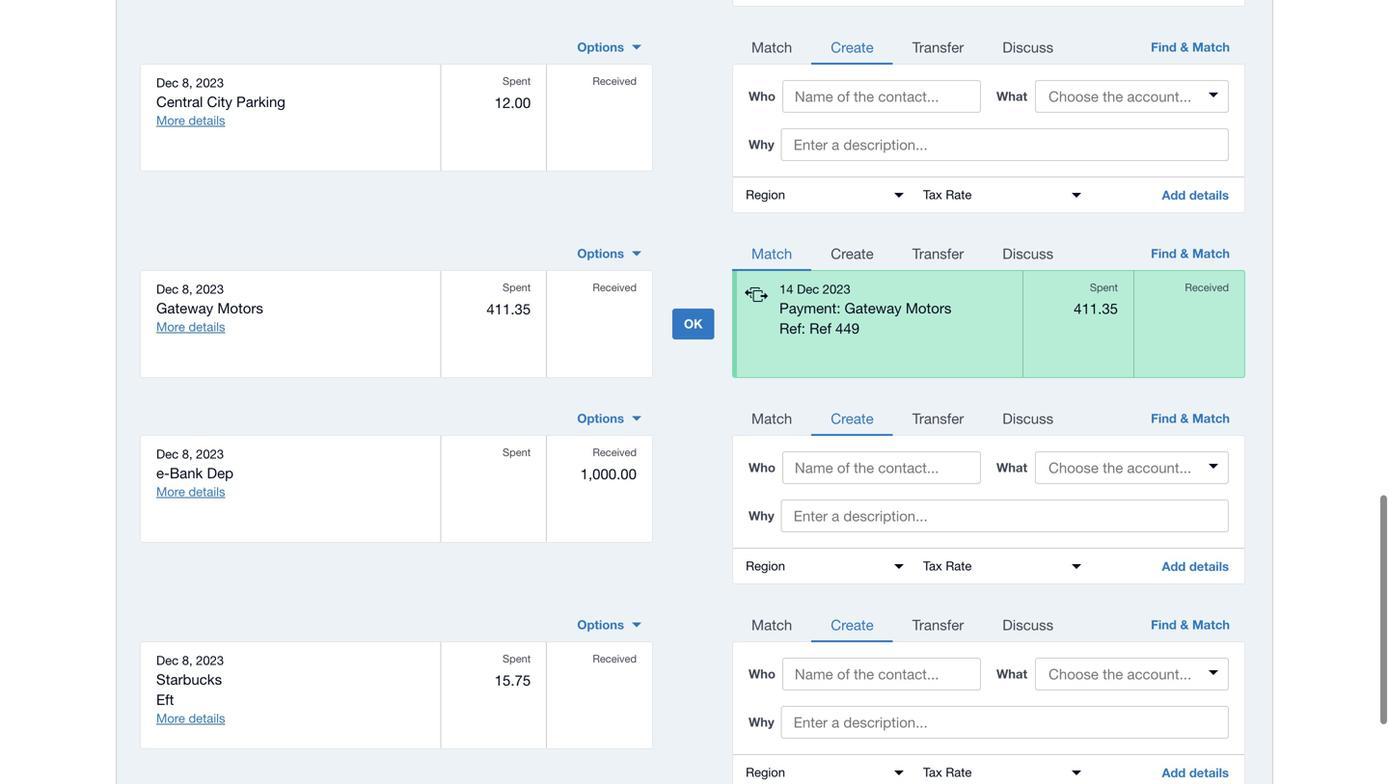 Task type: describe. For each thing, give the bounding box(es) containing it.
what for 12.00
[[997, 89, 1028, 104]]

3 transfer from the top
[[913, 410, 964, 427]]

match link for 15.75
[[732, 606, 812, 643]]

& for 15.75
[[1181, 618, 1189, 633]]

options for 15.75
[[577, 618, 624, 633]]

2 add from the top
[[1162, 559, 1186, 574]]

3 discuss link from the top
[[984, 399, 1073, 436]]

options button for 15.75
[[566, 610, 653, 641]]

find for 15.75
[[1151, 618, 1177, 633]]

ok link
[[673, 309, 715, 340]]

match link for 12.00
[[732, 28, 812, 65]]

received for 411.35
[[593, 281, 637, 294]]

find & match for 12.00
[[1151, 40, 1230, 54]]

who for 12.00
[[749, 89, 776, 104]]

discuss link for 411.35
[[984, 234, 1073, 271]]

discuss link for 12.00
[[984, 28, 1073, 65]]

449
[[836, 320, 860, 337]]

enter a description... text field for parking
[[781, 128, 1229, 161]]

more inside dec 8, 2023 e-bank dep more details
[[156, 485, 185, 500]]

Enter a description... text field
[[781, 706, 1229, 739]]

add for 12.00
[[1162, 188, 1186, 203]]

dec 8, 2023 e-bank dep more details
[[156, 447, 234, 500]]

received for 15.75
[[593, 653, 637, 665]]

3 transfer link from the top
[[893, 399, 984, 436]]

spent for 15.75
[[503, 653, 531, 665]]

2 what from the top
[[997, 460, 1028, 475]]

spent for 411.35
[[503, 281, 531, 294]]

gateway inside the 14 dec 2023 payment: gateway motors ref: ref 449
[[845, 300, 902, 317]]

2 choose the account... text field from the top
[[1037, 454, 1227, 482]]

transfer for 12.00
[[913, 39, 964, 55]]

8, for central
[[182, 75, 193, 90]]

create for 15.75
[[831, 617, 874, 633]]

ref:
[[780, 320, 806, 337]]

0 horizontal spatial 411.35
[[487, 300, 531, 317]]

more details button for e-
[[156, 484, 225, 501]]

create link for 12.00
[[812, 28, 893, 65]]

details inside dec 8, 2023 gateway motors more details
[[189, 320, 225, 335]]

discuss for 12.00
[[1003, 39, 1054, 55]]

8, for gateway
[[182, 282, 193, 297]]

2 name of the contact... text field from the top
[[783, 452, 981, 484]]

& for 12.00
[[1181, 40, 1189, 54]]

details inside dec 8, 2023 starbucks eft more details
[[189, 711, 225, 726]]

more details button for gateway
[[156, 319, 225, 336]]

2 who from the top
[[749, 460, 776, 475]]

name of the contact... text field for 12.00
[[783, 80, 981, 113]]

add details for 15.75
[[1162, 766, 1229, 781]]

3 find & match from the top
[[1151, 411, 1230, 426]]

more inside dec 8, 2023 starbucks eft more details
[[156, 711, 185, 726]]

3 & from the top
[[1181, 411, 1189, 426]]

2023 for central
[[196, 75, 224, 90]]

options for 411.35
[[577, 246, 624, 261]]

15.75
[[495, 672, 531, 689]]

who for 15.75
[[749, 667, 776, 682]]

dec 8, 2023 starbucks eft more details
[[156, 653, 225, 726]]

dec 8, 2023 gateway motors more details
[[156, 282, 263, 335]]

1,000.00
[[581, 465, 637, 482]]

find & match link for 12.00
[[1134, 28, 1246, 65]]

enter a description... text field for dep
[[781, 500, 1229, 533]]

dec for gateway motors
[[156, 282, 179, 297]]

city
[[207, 93, 232, 110]]

2023 for e-
[[196, 447, 224, 462]]

3 options button from the top
[[566, 403, 653, 434]]

8, for e-
[[182, 447, 193, 462]]

dec inside dec 8, 2023 starbucks eft more details
[[156, 653, 179, 668]]

e-
[[156, 465, 170, 482]]

spent 15.75
[[495, 653, 531, 689]]

3 create from the top
[[831, 410, 874, 427]]

options button for 12.00
[[566, 32, 653, 63]]

14 dec 2023 payment: gateway motors ref: ref 449
[[780, 282, 952, 337]]

received inside received 1,000.00
[[593, 446, 637, 459]]

3 find & match link from the top
[[1134, 399, 1246, 436]]

match link for 411.35
[[732, 234, 812, 271]]

find for 411.35
[[1151, 246, 1177, 261]]



Task type: vqa. For each thing, say whether or not it's contained in the screenshot.
DISCUSS for 411.35
yes



Task type: locate. For each thing, give the bounding box(es) containing it.
transfer
[[913, 39, 964, 55], [913, 245, 964, 262], [913, 410, 964, 427], [913, 617, 964, 633]]

4 discuss from the top
[[1003, 617, 1054, 633]]

3 add details link from the top
[[1147, 756, 1245, 785]]

discuss for 411.35
[[1003, 245, 1054, 262]]

2 discuss link from the top
[[984, 234, 1073, 271]]

find & match
[[1151, 40, 1230, 54], [1151, 246, 1230, 261], [1151, 411, 1230, 426], [1151, 618, 1230, 633]]

Choose the account... text field
[[1037, 82, 1227, 111], [1037, 454, 1227, 482], [1037, 660, 1227, 689]]

2 vertical spatial add
[[1162, 766, 1186, 781]]

3 name of the contact... text field from the top
[[783, 658, 981, 691]]

4 spent from the top
[[503, 653, 531, 665]]

received for 12.00
[[593, 75, 637, 87]]

1 vertical spatial who
[[749, 460, 776, 475]]

1 create link from the top
[[812, 28, 893, 65]]

transfer for 411.35
[[913, 245, 964, 262]]

options
[[577, 40, 624, 54], [577, 246, 624, 261], [577, 411, 624, 426], [577, 618, 624, 633]]

2 why from the top
[[749, 509, 775, 523]]

4 transfer from the top
[[913, 617, 964, 633]]

1 8, from the top
[[182, 75, 193, 90]]

&
[[1181, 40, 1189, 54], [1181, 246, 1189, 261], [1181, 411, 1189, 426], [1181, 618, 1189, 633]]

add details
[[1162, 188, 1229, 203], [1162, 559, 1229, 574], [1162, 766, 1229, 781]]

transfer link for 15.75
[[893, 606, 984, 643]]

8, inside dec 8, 2023 central city parking more details
[[182, 75, 193, 90]]

1 horizontal spatial 411.35
[[1074, 300, 1118, 317]]

2 vertical spatial who
[[749, 667, 776, 682]]

find & match link for 15.75
[[1134, 606, 1246, 643]]

bank
[[170, 465, 203, 482]]

1 vertical spatial add details
[[1162, 559, 1229, 574]]

2 vertical spatial why
[[749, 715, 775, 730]]

2 add details link from the top
[[1147, 549, 1245, 584]]

spent inside spent 12.00
[[503, 75, 531, 87]]

transfer link
[[893, 28, 984, 65], [893, 234, 984, 271], [893, 399, 984, 436], [893, 606, 984, 643]]

dep
[[207, 465, 234, 482]]

options for 12.00
[[577, 40, 624, 54]]

starbucks
[[156, 671, 222, 688]]

spent inside 'spent 411.35'
[[503, 281, 531, 294]]

2023 for gateway
[[196, 282, 224, 297]]

& for 411.35
[[1181, 246, 1189, 261]]

discuss link
[[984, 28, 1073, 65], [984, 234, 1073, 271], [984, 399, 1073, 436], [984, 606, 1073, 643]]

1 options from the top
[[577, 40, 624, 54]]

2 & from the top
[[1181, 246, 1189, 261]]

1 choose the account... text field from the top
[[1037, 82, 1227, 111]]

2 vertical spatial what
[[997, 667, 1028, 682]]

2023 inside dec 8, 2023 gateway motors more details
[[196, 282, 224, 297]]

what for 15.75
[[997, 667, 1028, 682]]

create link for 15.75
[[812, 606, 893, 643]]

3 more details button from the top
[[156, 484, 225, 501]]

details inside dec 8, 2023 central city parking more details
[[189, 113, 225, 128]]

1 received from the top
[[593, 75, 637, 87]]

more details button for central
[[156, 112, 225, 129]]

ok
[[684, 316, 703, 331]]

0 vertical spatial why
[[749, 137, 775, 152]]

received 1,000.00
[[581, 446, 637, 482]]

dec
[[156, 75, 179, 90], [156, 282, 179, 297], [797, 282, 819, 297], [156, 447, 179, 462], [156, 653, 179, 668]]

3 who from the top
[[749, 667, 776, 682]]

3 spent from the top
[[503, 446, 531, 459]]

transfer link for 411.35
[[893, 234, 984, 271]]

0 horizontal spatial motors
[[217, 300, 263, 317]]

0 vertical spatial who
[[749, 89, 776, 104]]

2 gateway from the left
[[845, 300, 902, 317]]

2 options from the top
[[577, 246, 624, 261]]

2023
[[196, 75, 224, 90], [196, 282, 224, 297], [823, 282, 851, 297], [196, 447, 224, 462], [196, 653, 224, 668]]

find & match link for 411.35
[[1134, 234, 1246, 271]]

find for 12.00
[[1151, 40, 1177, 54]]

4 received from the top
[[593, 653, 637, 665]]

choose the account... text field for 15.75
[[1037, 660, 1227, 689]]

spent 12.00
[[495, 75, 531, 111]]

1 find & match link from the top
[[1134, 28, 1246, 65]]

2 find & match from the top
[[1151, 246, 1230, 261]]

why
[[749, 137, 775, 152], [749, 509, 775, 523], [749, 715, 775, 730]]

transfer for 15.75
[[913, 617, 964, 633]]

1 add details from the top
[[1162, 188, 1229, 203]]

spent
[[503, 75, 531, 87], [503, 281, 531, 294], [503, 446, 531, 459], [503, 653, 531, 665]]

find & match link
[[1134, 28, 1246, 65], [1134, 234, 1246, 271], [1134, 399, 1246, 436], [1134, 606, 1246, 643]]

3 why from the top
[[749, 715, 775, 730]]

2023 inside the 14 dec 2023 payment: gateway motors ref: ref 449
[[823, 282, 851, 297]]

4 find & match link from the top
[[1134, 606, 1246, 643]]

2 8, from the top
[[182, 282, 193, 297]]

add
[[1162, 188, 1186, 203], [1162, 559, 1186, 574], [1162, 766, 1186, 781]]

2 enter a description... text field from the top
[[781, 500, 1229, 533]]

8,
[[182, 75, 193, 90], [182, 282, 193, 297], [182, 447, 193, 462], [182, 653, 193, 668]]

create
[[831, 39, 874, 55], [831, 245, 874, 262], [831, 410, 874, 427], [831, 617, 874, 633]]

1 & from the top
[[1181, 40, 1189, 54]]

3 more from the top
[[156, 485, 185, 500]]

add details link for 15.75
[[1147, 756, 1245, 785]]

more
[[156, 113, 185, 128], [156, 320, 185, 335], [156, 485, 185, 500], [156, 711, 185, 726]]

1 find from the top
[[1151, 40, 1177, 54]]

4 find & match from the top
[[1151, 618, 1230, 633]]

discuss link for 15.75
[[984, 606, 1073, 643]]

1 vertical spatial what
[[997, 460, 1028, 475]]

spent inside spent 15.75
[[503, 653, 531, 665]]

4 transfer link from the top
[[893, 606, 984, 643]]

8, inside dec 8, 2023 e-bank dep more details
[[182, 447, 193, 462]]

1 vertical spatial add
[[1162, 559, 1186, 574]]

create for 411.35
[[831, 245, 874, 262]]

8, inside dec 8, 2023 gateway motors more details
[[182, 282, 193, 297]]

3 what from the top
[[997, 667, 1028, 682]]

2 add details from the top
[[1162, 559, 1229, 574]]

1 match link from the top
[[732, 28, 812, 65]]

1 vertical spatial name of the contact... text field
[[783, 452, 981, 484]]

who
[[749, 89, 776, 104], [749, 460, 776, 475], [749, 667, 776, 682]]

dec 8, 2023 central city parking more details
[[156, 75, 286, 128]]

3 discuss from the top
[[1003, 410, 1054, 427]]

gateway inside dec 8, 2023 gateway motors more details
[[156, 300, 213, 317]]

more details button
[[156, 112, 225, 129], [156, 319, 225, 336], [156, 484, 225, 501], [156, 710, 225, 728]]

find & match for 15.75
[[1151, 618, 1230, 633]]

1 transfer from the top
[[913, 39, 964, 55]]

1 vertical spatial why
[[749, 509, 775, 523]]

1 what from the top
[[997, 89, 1028, 104]]

dec for e-bank dep
[[156, 447, 179, 462]]

2 vertical spatial name of the contact... text field
[[783, 658, 981, 691]]

name of the contact... text field for 15.75
[[783, 658, 981, 691]]

dec inside the 14 dec 2023 payment: gateway motors ref: ref 449
[[797, 282, 819, 297]]

dec inside dec 8, 2023 e-bank dep more details
[[156, 447, 179, 462]]

motors
[[217, 300, 263, 317], [906, 300, 952, 317]]

2 discuss from the top
[[1003, 245, 1054, 262]]

3 options from the top
[[577, 411, 624, 426]]

received
[[593, 75, 637, 87], [593, 281, 637, 294], [593, 446, 637, 459], [593, 653, 637, 665]]

2 vertical spatial choose the account... text field
[[1037, 660, 1227, 689]]

find
[[1151, 40, 1177, 54], [1151, 246, 1177, 261], [1151, 411, 1177, 426], [1151, 618, 1177, 633]]

choose the account... text field for 12.00
[[1037, 82, 1227, 111]]

0 vertical spatial enter a description... text field
[[781, 128, 1229, 161]]

4 more from the top
[[156, 711, 185, 726]]

eft
[[156, 692, 174, 708]]

2 spent from the top
[[503, 281, 531, 294]]

2 transfer link from the top
[[893, 234, 984, 271]]

0 vertical spatial add details link
[[1147, 178, 1245, 212]]

4 & from the top
[[1181, 618, 1189, 633]]

1 transfer link from the top
[[893, 28, 984, 65]]

1 discuss link from the top
[[984, 28, 1073, 65]]

2 options button from the top
[[566, 238, 653, 269]]

2 find & match link from the top
[[1134, 234, 1246, 271]]

options button for 411.35
[[566, 238, 653, 269]]

4 options from the top
[[577, 618, 624, 633]]

create link
[[812, 28, 893, 65], [812, 234, 893, 271], [812, 399, 893, 436], [812, 606, 893, 643]]

None text field
[[736, 0, 914, 6], [736, 178, 914, 212], [914, 178, 1091, 212], [736, 549, 914, 584], [914, 549, 1091, 584], [736, 756, 914, 785], [914, 756, 1091, 785], [736, 0, 914, 6], [736, 178, 914, 212], [914, 178, 1091, 212], [736, 549, 914, 584], [914, 549, 1091, 584], [736, 756, 914, 785], [914, 756, 1091, 785]]

dec inside dec 8, 2023 gateway motors more details
[[156, 282, 179, 297]]

transfer link for 12.00
[[893, 28, 984, 65]]

4 find from the top
[[1151, 618, 1177, 633]]

why for 15.75
[[749, 715, 775, 730]]

why for 12.00
[[749, 137, 775, 152]]

more inside dec 8, 2023 gateway motors more details
[[156, 320, 185, 335]]

1 discuss from the top
[[1003, 39, 1054, 55]]

2 create link from the top
[[812, 234, 893, 271]]

details
[[189, 113, 225, 128], [1190, 188, 1229, 203], [189, 320, 225, 335], [189, 485, 225, 500], [1190, 559, 1229, 574], [189, 711, 225, 726], [1190, 766, 1229, 781]]

1 add from the top
[[1162, 188, 1186, 203]]

0 vertical spatial name of the contact... text field
[[783, 80, 981, 113]]

4 discuss link from the top
[[984, 606, 1073, 643]]

1 vertical spatial enter a description... text field
[[781, 500, 1229, 533]]

parking
[[236, 93, 286, 110]]

dec inside dec 8, 2023 central city parking more details
[[156, 75, 179, 90]]

find & match for 411.35
[[1151, 246, 1230, 261]]

2 motors from the left
[[906, 300, 952, 317]]

2 vertical spatial add details
[[1162, 766, 1229, 781]]

motors inside the 14 dec 2023 payment: gateway motors ref: ref 449
[[906, 300, 952, 317]]

1 who from the top
[[749, 89, 776, 104]]

more inside dec 8, 2023 central city parking more details
[[156, 113, 185, 128]]

1 more details button from the top
[[156, 112, 225, 129]]

match link
[[732, 28, 812, 65], [732, 234, 812, 271], [732, 399, 812, 436], [732, 606, 812, 643]]

0 vertical spatial add
[[1162, 188, 1186, 203]]

2 vertical spatial add details link
[[1147, 756, 1245, 785]]

1 options button from the top
[[566, 32, 653, 63]]

3 add from the top
[[1162, 766, 1186, 781]]

dec for central city parking
[[156, 75, 179, 90]]

create for 12.00
[[831, 39, 874, 55]]

spent 411.35
[[487, 281, 531, 317]]

1 find & match from the top
[[1151, 40, 1230, 54]]

3 add details from the top
[[1162, 766, 1229, 781]]

1 create from the top
[[831, 39, 874, 55]]

1 add details link from the top
[[1147, 178, 1245, 212]]

2023 inside dec 8, 2023 central city parking more details
[[196, 75, 224, 90]]

spent for 12.00
[[503, 75, 531, 87]]

2023 inside dec 8, 2023 e-bank dep more details
[[196, 447, 224, 462]]

create link for 411.35
[[812, 234, 893, 271]]

4 more details button from the top
[[156, 710, 225, 728]]

2023 for starbucks
[[196, 653, 224, 668]]

1 why from the top
[[749, 137, 775, 152]]

options button
[[566, 32, 653, 63], [566, 238, 653, 269], [566, 403, 653, 434], [566, 610, 653, 641]]

1 motors from the left
[[217, 300, 263, 317]]

4 options button from the top
[[566, 610, 653, 641]]

1 vertical spatial choose the account... text field
[[1037, 454, 1227, 482]]

2 match link from the top
[[732, 234, 812, 271]]

1 vertical spatial add details link
[[1147, 549, 1245, 584]]

None text field
[[914, 0, 1091, 6]]

4 create from the top
[[831, 617, 874, 633]]

3 choose the account... text field from the top
[[1037, 660, 1227, 689]]

2023 inside dec 8, 2023 starbucks eft more details
[[196, 653, 224, 668]]

4 create link from the top
[[812, 606, 893, 643]]

2 transfer from the top
[[913, 245, 964, 262]]

3 find from the top
[[1151, 411, 1177, 426]]

8, inside dec 8, 2023 starbucks eft more details
[[182, 653, 193, 668]]

Name of the contact... text field
[[783, 80, 981, 113], [783, 452, 981, 484], [783, 658, 981, 691]]

4 8, from the top
[[182, 653, 193, 668]]

0 vertical spatial what
[[997, 89, 1028, 104]]

2 create from the top
[[831, 245, 874, 262]]

1 more from the top
[[156, 113, 185, 128]]

3 8, from the top
[[182, 447, 193, 462]]

add details link
[[1147, 178, 1245, 212], [1147, 549, 1245, 584], [1147, 756, 1245, 785]]

1 name of the contact... text field from the top
[[783, 80, 981, 113]]

14
[[780, 282, 794, 297]]

1 horizontal spatial gateway
[[845, 300, 902, 317]]

3 received from the top
[[593, 446, 637, 459]]

add for 15.75
[[1162, 766, 1186, 781]]

payment:
[[780, 300, 841, 317]]

0 vertical spatial add details
[[1162, 188, 1229, 203]]

3 create link from the top
[[812, 399, 893, 436]]

2 find from the top
[[1151, 246, 1177, 261]]

8, for starbucks
[[182, 653, 193, 668]]

bank transaction image
[[741, 280, 768, 314]]

1 spent from the top
[[503, 75, 531, 87]]

gateway
[[156, 300, 213, 317], [845, 300, 902, 317]]

discuss for 15.75
[[1003, 617, 1054, 633]]

motors inside dec 8, 2023 gateway motors more details
[[217, 300, 263, 317]]

1 gateway from the left
[[156, 300, 213, 317]]

Enter a description... text field
[[781, 128, 1229, 161], [781, 500, 1229, 533]]

2023 for payment:
[[823, 282, 851, 297]]

add details link for 12.00
[[1147, 178, 1245, 212]]

3 match link from the top
[[732, 399, 812, 436]]

0 horizontal spatial gateway
[[156, 300, 213, 317]]

ref
[[810, 320, 832, 337]]

2 received from the top
[[593, 281, 637, 294]]

what
[[997, 89, 1028, 104], [997, 460, 1028, 475], [997, 667, 1028, 682]]

add details for 12.00
[[1162, 188, 1229, 203]]

0 vertical spatial choose the account... text field
[[1037, 82, 1227, 111]]

2 more details button from the top
[[156, 319, 225, 336]]

2 more from the top
[[156, 320, 185, 335]]

details inside dec 8, 2023 e-bank dep more details
[[189, 485, 225, 500]]

12.00
[[495, 94, 531, 111]]

discuss
[[1003, 39, 1054, 55], [1003, 245, 1054, 262], [1003, 410, 1054, 427], [1003, 617, 1054, 633]]

central
[[156, 93, 203, 110]]

1 horizontal spatial motors
[[906, 300, 952, 317]]

411.35
[[1074, 300, 1118, 317], [487, 300, 531, 317]]

match
[[752, 39, 792, 55], [1193, 40, 1230, 54], [752, 245, 792, 262], [1193, 246, 1230, 261], [752, 410, 792, 427], [1193, 411, 1230, 426], [752, 617, 792, 633], [1193, 618, 1230, 633]]



